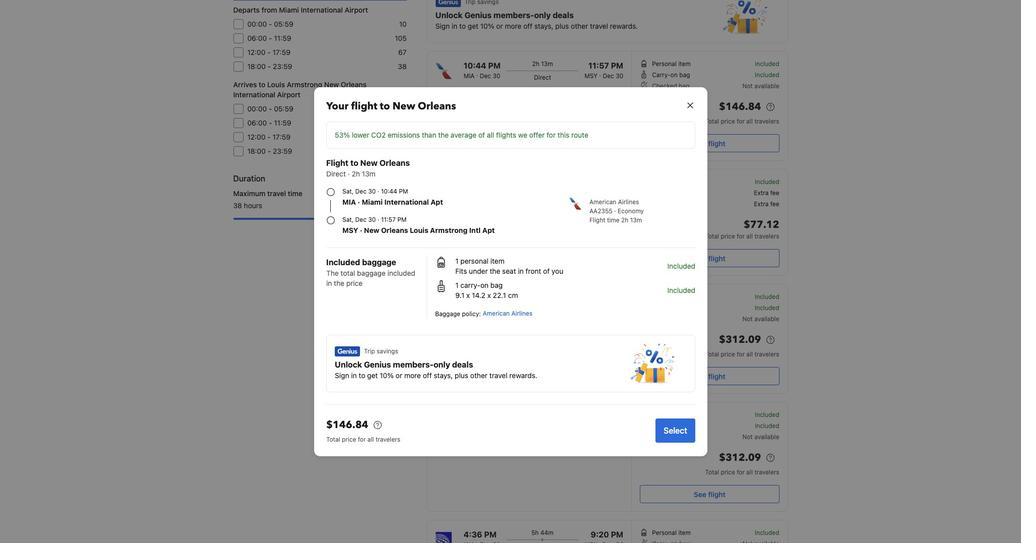 Task type: describe. For each thing, give the bounding box(es) containing it.
1 horizontal spatial only
[[535, 11, 551, 20]]

11:57 inside the '11:57 pm msy . dec 30'
[[589, 61, 610, 70]]

dec 30
[[603, 190, 624, 198]]

included carry-on bag
[[653, 411, 780, 430]]

economy
[[618, 207, 644, 215]]

emissions
[[388, 130, 420, 139]]

1 for 1 personal item fits under the seat in front of you
[[455, 257, 459, 265]]

0 vertical spatial of
[[479, 130, 485, 139]]

3 personal from the top
[[653, 411, 677, 419]]

1 horizontal spatial more
[[505, 22, 522, 30]]

envoy
[[525, 322, 542, 330]]

4 see flight button from the top
[[641, 486, 780, 504]]

10:44 inside 10:44 pm mia . dec 30
[[464, 61, 487, 70]]

hours
[[244, 201, 262, 210]]

total inside your flight to new orleans dialog
[[326, 436, 340, 443]]

carry-on bag
[[653, 71, 691, 79]]

stays, inside your flight to new orleans dialog
[[434, 371, 453, 380]]

1 horizontal spatial stays,
[[535, 22, 554, 30]]

only inside your flight to new orleans dialog
[[434, 360, 450, 369]]

· inside american airlines aa2355 · economy flight time 2h 13m
[[615, 207, 616, 215]]

1 carry-on bag 9.1 x 14.2 x 22.1 cm
[[455, 281, 518, 300]]

flight for 4th see flight button from the top of the page
[[709, 490, 726, 499]]

0 vertical spatial travel
[[590, 22, 609, 30]]

30 inside sat, dec 30 · 10:44 pm mia · miami international apt
[[368, 187, 376, 195]]

. for 4:45
[[477, 303, 479, 311]]

for inside $77.12 total price for all travelers
[[737, 233, 745, 240]]

for for the $146.84 region within your flight to new orleans dialog
[[358, 436, 366, 443]]

see for 4th see flight button from the top of the page
[[694, 490, 707, 499]]

flights
[[496, 130, 516, 139]]

0 vertical spatial unlock genius members-only deals sign in to get 10% or more off stays, plus other travel rewards.
[[436, 11, 639, 30]]

all inside $77.12 total price for all travelers
[[747, 233, 754, 240]]

cm
[[508, 291, 518, 300]]

airlines for spirit
[[453, 207, 474, 214]]

your flight to new orleans dialog
[[302, 75, 720, 469]]

1 horizontal spatial 13m
[[542, 60, 553, 68]]

30 inside 10:44 pm mia . dec 30
[[493, 72, 501, 80]]

105
[[395, 34, 407, 42]]

unlock inside your flight to new orleans dialog
[[335, 360, 362, 369]]

1 personal item fits under the seat in front of you
[[455, 257, 564, 275]]

05:59 for louis
[[274, 104, 294, 113]]

the inside included baggage the total baggage included in the price
[[334, 279, 344, 287]]

61
[[399, 119, 407, 127]]

18:00 - 23:59 for to
[[248, 147, 292, 155]]

new inside flight to new orleans direct · 2h 13m
[[360, 158, 378, 167]]

4:45 pm mia . dec 30
[[464, 294, 501, 313]]

international inside sat, dec 30 · 10:44 pm mia · miami international apt
[[384, 198, 429, 206]]

dec inside sat, dec 30 · 11:57 pm msy · new orleans louis armstrong intl apt
[[355, 216, 367, 223]]

included baggage the total baggage included in the price
[[326, 258, 415, 287]]

1 vertical spatial msy
[[585, 190, 598, 198]]

18:00 - 23:59 for from
[[248, 62, 292, 71]]

9.1
[[455, 291, 465, 300]]

spirit airlines
[[436, 207, 474, 214]]

0 vertical spatial members-
[[494, 11, 535, 20]]

intl
[[469, 226, 481, 234]]

trip savings
[[364, 347, 398, 355]]

- for 4
[[269, 104, 272, 113]]

spirit
[[436, 207, 451, 214]]

2 personal item from the top
[[653, 293, 691, 301]]

in inside included baggage the total baggage included in the price
[[326, 279, 332, 287]]

11:59 for miami
[[274, 34, 291, 42]]

your
[[326, 99, 349, 113]]

aa2355
[[590, 207, 613, 215]]

arrives to louis armstrong new orleans international airport
[[233, 80, 367, 99]]

$77.12
[[744, 218, 780, 232]]

1 horizontal spatial deals
[[553, 11, 574, 20]]

67
[[399, 48, 407, 57]]

members- inside your flight to new orleans dialog
[[393, 360, 434, 369]]

10
[[399, 20, 407, 28]]

mia for 10:44 pm
[[464, 72, 475, 80]]

apt inside sat, dec 30 · 10:44 pm mia · miami international apt
[[431, 198, 443, 206]]

price inside $77.12 total price for all travelers
[[721, 233, 736, 240]]

see flight for 3rd see flight button from the bottom of the page
[[694, 254, 726, 263]]

$146.84 for see flight
[[720, 100, 762, 114]]

lower
[[352, 130, 369, 139]]

sat, dec 30 · 11:57 pm msy · new orleans louis armstrong intl apt
[[342, 216, 495, 234]]

00:00 for arrives
[[248, 104, 267, 113]]

seat
[[502, 267, 516, 275]]

00:00 - 05:59 for to
[[248, 104, 294, 113]]

11:59 for louis
[[274, 119, 291, 127]]

included inside included carry-on bag
[[755, 411, 780, 419]]

1 horizontal spatial 10%
[[481, 22, 495, 30]]

american down baggage at the bottom
[[436, 322, 463, 330]]

you
[[552, 267, 564, 275]]

co2
[[371, 130, 386, 139]]

5h 44m
[[532, 529, 554, 537]]

2 extra fee from the top
[[755, 200, 780, 208]]

56
[[398, 133, 407, 141]]

direct inside flight to new orleans direct · 2h 13m
[[326, 169, 346, 178]]

12:00 for arrives
[[248, 133, 266, 141]]

22.1
[[493, 291, 506, 300]]

airlines,
[[464, 322, 487, 330]]

4 personal from the top
[[653, 529, 677, 537]]

on for 1 carry-on bag 9.1 x 14.2 x 22.1 cm
[[481, 281, 489, 289]]

$146.84 region for see flight
[[641, 99, 780, 117]]

5h
[[532, 529, 539, 537]]

see flight for 2nd see flight button from the bottom
[[694, 372, 726, 381]]

baggage
[[435, 310, 460, 318]]

2h inside flight to new orleans direct · 2h 13m
[[352, 169, 360, 178]]

total price for all travelers for 4th see flight button from the top of the page
[[706, 469, 780, 476]]

12:00 - 17:59 for to
[[248, 133, 291, 141]]

00:00 - 05:59 for from
[[248, 20, 294, 28]]

2h 13m
[[533, 60, 553, 68]]

9:20
[[591, 530, 610, 540]]

total inside $77.12 total price for all travelers
[[706, 233, 720, 240]]

not available for see flight the $146.84 region
[[743, 82, 780, 90]]

17:59 for miami
[[273, 48, 291, 57]]

05:59 for miami
[[274, 20, 294, 28]]

genius inside your flight to new orleans dialog
[[364, 360, 391, 369]]

00:00 for departs
[[248, 20, 267, 28]]

2h inside american airlines aa2355 · economy flight time 2h 13m
[[621, 216, 629, 224]]

30 inside the '11:57 pm msy . dec 30'
[[616, 72, 624, 80]]

unlock genius members-only deals sign in to get 10% or more off stays, plus other travel rewards. inside your flight to new orleans dialog
[[335, 360, 538, 380]]

· inside flight to new orleans direct · 2h 13m
[[348, 169, 350, 178]]

2 fee from the top
[[771, 200, 780, 208]]

1 vertical spatial baggage
[[357, 269, 386, 277]]

- for 38
[[268, 62, 271, 71]]

as
[[553, 322, 560, 330]]

price inside included baggage the total baggage included in the price
[[346, 279, 363, 287]]

travelers inside $77.12 total price for all travelers
[[755, 233, 780, 240]]

get inside your flight to new orleans dialog
[[367, 371, 378, 380]]

4:36 pm
[[464, 530, 497, 540]]

flight for first see flight button from the top
[[709, 139, 726, 148]]

apt inside sat, dec 30 · 11:57 pm msy · new orleans louis armstrong intl apt
[[483, 226, 495, 234]]

available for $312.09 region for 4th see flight button from the top of the page
[[755, 434, 780, 441]]

0 vertical spatial miami
[[279, 6, 299, 14]]

0 vertical spatial baggage
[[362, 258, 396, 267]]

$312.09 for $312.09 region for 4th see flight button from the top of the page
[[720, 451, 762, 465]]

flight to new orleans direct · 2h 13m
[[326, 158, 410, 178]]

dec inside sat, dec 30 · 10:44 pm mia · miami international apt
[[355, 187, 367, 195]]

44m
[[541, 529, 554, 537]]

1 personal item from the top
[[653, 60, 691, 68]]

23:59 for louis
[[273, 147, 292, 155]]

0 vertical spatial sign
[[436, 22, 450, 30]]

the
[[326, 269, 339, 277]]

17:59 for louis
[[273, 133, 291, 141]]

0 vertical spatial or
[[497, 22, 503, 30]]

10:44 pm mia . dec 30
[[464, 61, 501, 80]]

53% lower co2 emissions than the average of all flights we offer for this route
[[335, 130, 589, 139]]

than
[[422, 130, 436, 139]]

departs
[[233, 6, 260, 14]]

personal
[[461, 257, 489, 265]]

msy inside sat, dec 30 · 11:57 pm msy · new orleans louis armstrong intl apt
[[342, 226, 358, 234]]

18:00 for departs from miami international airport
[[248, 62, 266, 71]]

pm inside sat, dec 30 · 10:44 pm mia · miami international apt
[[399, 187, 408, 195]]

total price for all travelers for first see flight button from the top
[[706, 118, 780, 125]]

policy:
[[462, 310, 481, 318]]

3 see flight button from the top
[[641, 367, 780, 386]]

99
[[398, 147, 407, 155]]

orleans up than
[[418, 99, 456, 113]]

2 see flight button from the top
[[641, 249, 780, 267]]

carry- inside included carry-on bag
[[653, 422, 671, 430]]

- for 61
[[269, 119, 272, 127]]

carry-
[[461, 281, 481, 289]]

1 checked from the top
[[653, 82, 678, 90]]

average
[[451, 130, 477, 139]]

maximum
[[233, 189, 266, 198]]

your flight to new orleans
[[326, 99, 456, 113]]

arrives
[[233, 80, 257, 89]]

route
[[572, 130, 589, 139]]

4:36
[[464, 530, 483, 540]]

to inside flight to new orleans direct · 2h 13m
[[350, 158, 358, 167]]

not for $312.09 region corresponding to 2nd see flight button from the bottom
[[743, 315, 753, 323]]

included
[[388, 269, 415, 277]]

fits
[[455, 267, 467, 275]]

12:00 - 17:59 for from
[[248, 48, 291, 57]]

louis inside sat, dec 30 · 11:57 pm msy · new orleans louis armstrong intl apt
[[410, 226, 428, 234]]

american airlines, operated by envoy air as american eagle
[[436, 322, 606, 330]]

american airlines link
[[483, 310, 533, 317]]

$146.84 for select
[[326, 418, 368, 432]]

sign inside your flight to new orleans dialog
[[335, 371, 349, 380]]

for for $312.09 region corresponding to 2nd see flight button from the bottom
[[737, 351, 745, 358]]

1 extra fee from the top
[[755, 189, 780, 197]]

4 personal item from the top
[[653, 529, 691, 537]]

0 vertical spatial direct
[[534, 74, 552, 81]]

bag inside 1 carry-on bag 9.1 x 14.2 x 22.1 cm
[[491, 281, 503, 289]]

travel inside the maximum travel time 38 hours
[[268, 189, 286, 198]]

4
[[403, 104, 407, 113]]

american inside american airlines aa2355 · economy flight time 2h 13m
[[590, 198, 617, 206]]

off inside your flight to new orleans dialog
[[423, 371, 432, 380]]

1 see flight button from the top
[[641, 134, 780, 152]]

sat, dec 30 · 10:44 pm mia · miami international apt
[[342, 187, 443, 206]]

travel inside your flight to new orleans dialog
[[490, 371, 508, 380]]

operated
[[489, 322, 515, 330]]

0 vertical spatial off
[[524, 22, 533, 30]]

under
[[469, 267, 488, 275]]

0 vertical spatial international
[[301, 6, 343, 14]]

4:45
[[464, 294, 483, 303]]

travelers inside your flight to new orleans dialog
[[376, 436, 400, 443]]

see for 3rd see flight button from the bottom of the page
[[694, 254, 707, 263]]

see flight for first see flight button from the top
[[694, 139, 726, 148]]

departs from miami international airport
[[233, 6, 368, 14]]

3 personal item from the top
[[653, 411, 691, 419]]

all for $312.09 region corresponding to 2nd see flight button from the bottom
[[747, 351, 754, 358]]

in inside the 1 personal item fits under the seat in front of you
[[518, 267, 524, 275]]

not available for $312.09 region for 4th see flight button from the top of the page
[[743, 434, 780, 441]]

0 vertical spatial get
[[468, 22, 479, 30]]

0 vertical spatial airport
[[345, 6, 368, 14]]

dec inside the '11:57 pm msy . dec 30'
[[603, 72, 615, 80]]

$312.09 for $312.09 region corresponding to 2nd see flight button from the bottom
[[720, 333, 762, 347]]

total price for all travelers for select button on the bottom
[[326, 436, 400, 443]]

on for included carry-on bag
[[671, 422, 678, 430]]

1 horizontal spatial plus
[[556, 22, 569, 30]]

american airlines image
[[570, 198, 582, 210]]

total price for all travelers for 2nd see flight button from the bottom
[[706, 351, 780, 358]]

total
[[341, 269, 355, 277]]

checked bag
[[653, 82, 690, 90]]

trip
[[364, 347, 375, 355]]

mia for 4:45 pm
[[464, 305, 475, 313]]



Task type: locate. For each thing, give the bounding box(es) containing it.
duration
[[233, 174, 266, 183]]

see for 2nd see flight button from the bottom
[[694, 372, 707, 381]]

1 06:00 - 11:59 from the top
[[248, 34, 291, 42]]

0 vertical spatial sat,
[[342, 187, 354, 195]]

1 horizontal spatial travel
[[490, 371, 508, 380]]

savings
[[377, 347, 398, 355]]

sat, inside sat, dec 30 · 10:44 pm mia · miami international apt
[[342, 187, 354, 195]]

rewards. up the '11:57 pm msy . dec 30'
[[610, 22, 639, 30]]

1 available from the top
[[755, 82, 780, 90]]

. for 10:44
[[477, 70, 479, 78]]

1 horizontal spatial time
[[607, 216, 620, 224]]

or inside dialog
[[396, 371, 402, 380]]

2 horizontal spatial 13m
[[630, 216, 642, 224]]

available for $312.09 region corresponding to 2nd see flight button from the bottom
[[755, 315, 780, 323]]

flight down aa2355
[[590, 216, 606, 224]]

18:00 up duration
[[248, 147, 266, 155]]

from
[[262, 6, 277, 14]]

item inside the 1 personal item fits under the seat in front of you
[[491, 257, 505, 265]]

1 fee from the top
[[771, 189, 780, 197]]

to down "lower"
[[350, 158, 358, 167]]

included checked bag
[[653, 422, 780, 441]]

10:44
[[464, 61, 487, 70], [381, 187, 397, 195]]

of left you
[[543, 267, 550, 275]]

10%
[[481, 22, 495, 30], [380, 371, 394, 380]]

travel right maximum
[[268, 189, 286, 198]]

0 horizontal spatial airlines
[[453, 207, 474, 214]]

direct down 53%
[[326, 169, 346, 178]]

select button
[[656, 419, 696, 443]]

1 horizontal spatial $146.84
[[720, 100, 762, 114]]

$312.09 region for 2nd see flight button from the bottom
[[641, 332, 780, 350]]

1 vertical spatial 17:59
[[273, 133, 291, 141]]

sat, down sat, dec 30 · 10:44 pm mia · miami international apt
[[342, 216, 354, 223]]

to left the 4
[[380, 99, 390, 113]]

pm for 11:57 pm msy . dec 30
[[611, 61, 624, 70]]

2 checked from the top
[[653, 434, 678, 441]]

0 vertical spatial 05:59
[[274, 20, 294, 28]]

11:57 inside sat, dec 30 · 11:57 pm msy · new orleans louis armstrong intl apt
[[381, 216, 396, 223]]

sat,
[[342, 187, 354, 195], [342, 216, 354, 223]]

00:00 - 05:59 down 'from'
[[248, 20, 294, 28]]

personal item
[[653, 60, 691, 68], [653, 293, 691, 301], [653, 411, 691, 419], [653, 529, 691, 537]]

0 horizontal spatial international
[[233, 90, 275, 99]]

direct down 2h 13m at the top of the page
[[534, 74, 552, 81]]

0 horizontal spatial or
[[396, 371, 402, 380]]

the inside the 1 personal item fits under the seat in front of you
[[490, 267, 500, 275]]

- for 67
[[268, 48, 271, 57]]

dec inside 10:44 pm mia . dec 30
[[480, 72, 491, 80]]

maximum travel time 38 hours
[[233, 189, 303, 210]]

get up 10:44 pm mia . dec 30
[[468, 22, 479, 30]]

1 vertical spatial 23:59
[[273, 147, 292, 155]]

airport inside arrives to louis armstrong new orleans international airport
[[277, 90, 301, 99]]

louis
[[268, 80, 285, 89], [410, 226, 428, 234]]

0 horizontal spatial rewards.
[[510, 371, 538, 380]]

$146.84
[[720, 100, 762, 114], [326, 418, 368, 432]]

2 11:59 from the top
[[274, 119, 291, 127]]

armstrong inside sat, dec 30 · 11:57 pm msy · new orleans louis armstrong intl apt
[[430, 226, 468, 234]]

0 horizontal spatial 38
[[233, 201, 242, 210]]

1 vertical spatial 13m
[[362, 169, 376, 178]]

front
[[526, 267, 541, 275]]

0 vertical spatial 2h
[[533, 60, 540, 68]]

mia inside sat, dec 30 · 10:44 pm mia · miami international apt
[[342, 198, 356, 206]]

travel down operated
[[490, 371, 508, 380]]

0 vertical spatial louis
[[268, 80, 285, 89]]

1 vertical spatial 11:57
[[381, 216, 396, 223]]

- for 10
[[269, 20, 272, 28]]

06:00 for arrives
[[248, 119, 267, 127]]

checked inside the included checked bag
[[653, 434, 678, 441]]

genius image
[[436, 0, 461, 7], [436, 0, 461, 7], [723, 0, 768, 34], [631, 343, 675, 384], [335, 346, 360, 357], [335, 346, 360, 357]]

06:00 - 11:59 down arrives to louis armstrong new orleans international airport
[[248, 119, 291, 127]]

- for 56
[[268, 133, 271, 141]]

1 vertical spatial $146.84
[[326, 418, 368, 432]]

1 12:00 - 17:59 from the top
[[248, 48, 291, 57]]

2 not from the top
[[743, 315, 753, 323]]

price
[[721, 118, 736, 125], [721, 233, 736, 240], [346, 279, 363, 287], [721, 351, 736, 358], [342, 436, 356, 443], [721, 469, 736, 476]]

see flight button
[[641, 134, 780, 152], [641, 249, 780, 267], [641, 367, 780, 386], [641, 486, 780, 504]]

. inside 4:45 pm mia . dec 30
[[477, 303, 479, 311]]

38 left hours at top left
[[233, 201, 242, 210]]

12:00 for departs
[[248, 48, 266, 57]]

new inside arrives to louis armstrong new orleans international airport
[[324, 80, 339, 89]]

time right maximum
[[288, 189, 303, 198]]

0 horizontal spatial louis
[[268, 80, 285, 89]]

travelers
[[755, 118, 780, 125], [755, 233, 780, 240], [755, 351, 780, 358], [376, 436, 400, 443], [755, 469, 780, 476]]

travel up the '11:57 pm msy . dec 30'
[[590, 22, 609, 30]]

23:59 for miami
[[273, 62, 292, 71]]

orleans down sat, dec 30 · 10:44 pm mia · miami international apt
[[381, 226, 408, 234]]

bag inside the included checked bag
[[679, 434, 690, 441]]

for for see flight the $146.84 region
[[737, 118, 745, 125]]

13m inside flight to new orleans direct · 2h 13m
[[362, 169, 376, 178]]

0 vertical spatial more
[[505, 22, 522, 30]]

personal
[[653, 60, 677, 68], [653, 293, 677, 301], [653, 411, 677, 419], [653, 529, 677, 537]]

.
[[477, 70, 479, 78], [600, 70, 602, 78], [477, 303, 479, 311]]

1 vertical spatial available
[[755, 315, 780, 323]]

2 see flight from the top
[[694, 254, 726, 263]]

mia inside 4:45 pm mia . dec 30
[[464, 305, 475, 313]]

1 vertical spatial the
[[490, 267, 500, 275]]

1 vertical spatial not available
[[743, 315, 780, 323]]

baggage right total
[[357, 269, 386, 277]]

select
[[664, 426, 688, 435]]

1
[[455, 257, 459, 265], [455, 281, 459, 289]]

to right arrives
[[259, 80, 266, 89]]

1 vertical spatial 00:00 - 05:59
[[248, 104, 294, 113]]

0 vertical spatial 17:59
[[273, 48, 291, 57]]

00:00 down departs
[[248, 20, 267, 28]]

all for see flight the $146.84 region
[[747, 118, 754, 125]]

1 not from the top
[[743, 82, 753, 90]]

pm for 4:36 pm
[[485, 530, 497, 540]]

0 horizontal spatial stays,
[[434, 371, 453, 380]]

flight down 53%
[[326, 158, 349, 167]]

2 12:00 - 17:59 from the top
[[248, 133, 291, 141]]

1 11:59 from the top
[[274, 34, 291, 42]]

1 horizontal spatial of
[[543, 267, 550, 275]]

10% inside your flight to new orleans dialog
[[380, 371, 394, 380]]

members-
[[494, 11, 535, 20], [393, 360, 434, 369]]

1 05:59 from the top
[[274, 20, 294, 28]]

not available for $312.09 region corresponding to 2nd see flight button from the bottom
[[743, 315, 780, 323]]

msy inside the '11:57 pm msy . dec 30'
[[585, 72, 598, 80]]

. inside the '11:57 pm msy . dec 30'
[[600, 70, 602, 78]]

. inside 10:44 pm mia . dec 30
[[477, 70, 479, 78]]

2 extra from the top
[[755, 200, 769, 208]]

18:00 - 23:59 up arrives
[[248, 62, 292, 71]]

2 vertical spatial not available
[[743, 434, 780, 441]]

2 $312.09 region from the top
[[641, 450, 780, 468]]

see flight
[[694, 139, 726, 148], [694, 254, 726, 263], [694, 372, 726, 381], [694, 490, 726, 499]]

2 06:00 - 11:59 from the top
[[248, 119, 291, 127]]

airlines inside american airlines aa2355 · economy flight time 2h 13m
[[618, 198, 639, 206]]

miami
[[279, 6, 299, 14], [362, 198, 383, 206]]

miami inside sat, dec 30 · 10:44 pm mia · miami international apt
[[362, 198, 383, 206]]

0 horizontal spatial apt
[[431, 198, 443, 206]]

included inside the included checked bag
[[755, 422, 780, 430]]

1 carry- from the top
[[653, 71, 671, 79]]

0 horizontal spatial 10:44
[[381, 187, 397, 195]]

2 sat, from the top
[[342, 216, 354, 223]]

msy
[[585, 72, 598, 80], [585, 190, 598, 198], [342, 226, 358, 234]]

other inside your flight to new orleans dialog
[[470, 371, 488, 380]]

more inside your flight to new orleans dialog
[[404, 371, 421, 380]]

dec inside 4:45 pm mia . dec 30
[[480, 305, 491, 313]]

offer
[[529, 130, 545, 139]]

1 vertical spatial checked
[[653, 434, 678, 441]]

1 17:59 from the top
[[273, 48, 291, 57]]

1 vertical spatial 1
[[455, 281, 459, 289]]

1 vertical spatial miami
[[362, 198, 383, 206]]

1 vertical spatial direct
[[326, 169, 346, 178]]

flight for 2nd see flight button from the bottom
[[709, 372, 726, 381]]

baggage policy: american airlines
[[435, 310, 533, 318]]

1 vertical spatial $312.09 region
[[641, 450, 780, 468]]

this
[[558, 130, 570, 139]]

of right "average"
[[479, 130, 485, 139]]

orleans inside sat, dec 30 · 11:57 pm msy · new orleans louis armstrong intl apt
[[381, 226, 408, 234]]

. for 11:57
[[600, 70, 602, 78]]

1 vertical spatial 18:00
[[248, 147, 266, 155]]

11:59 down arrives to louis armstrong new orleans international airport
[[274, 119, 291, 127]]

1 vertical spatial 06:00 - 11:59
[[248, 119, 291, 127]]

the right than
[[438, 130, 449, 139]]

0 horizontal spatial 10%
[[380, 371, 394, 380]]

0 vertical spatial rewards.
[[610, 22, 639, 30]]

06:00 down arrives
[[248, 119, 267, 127]]

flight inside your flight to new orleans dialog
[[351, 99, 377, 113]]

1 23:59 from the top
[[273, 62, 292, 71]]

10% down savings
[[380, 371, 394, 380]]

1 vertical spatial flight
[[590, 216, 606, 224]]

12:00 - 17:59 up duration
[[248, 133, 291, 141]]

flight inside american airlines aa2355 · economy flight time 2h 13m
[[590, 216, 606, 224]]

sat, inside sat, dec 30 · 11:57 pm msy · new orleans louis armstrong intl apt
[[342, 216, 354, 223]]

00:00
[[248, 20, 267, 28], [248, 104, 267, 113]]

0 vertical spatial 23:59
[[273, 62, 292, 71]]

0 horizontal spatial get
[[367, 371, 378, 380]]

14.2
[[472, 291, 486, 300]]

53%
[[335, 130, 350, 139]]

12:00
[[248, 48, 266, 57], [248, 133, 266, 141]]

airlines inside baggage policy: american airlines
[[512, 310, 533, 317]]

get
[[468, 22, 479, 30], [367, 371, 378, 380]]

9:20 pm
[[591, 530, 624, 540]]

all for $312.09 region for 4th see flight button from the top of the page
[[747, 469, 754, 476]]

bag
[[680, 71, 691, 79], [679, 82, 690, 90], [491, 281, 503, 289], [680, 422, 691, 430], [679, 434, 690, 441]]

not available
[[743, 82, 780, 90], [743, 315, 780, 323], [743, 434, 780, 441]]

total price for all travelers inside your flight to new orleans dialog
[[326, 436, 400, 443]]

new
[[324, 80, 339, 89], [393, 99, 415, 113], [360, 158, 378, 167], [364, 226, 379, 234]]

06:00
[[248, 34, 267, 42], [248, 119, 267, 127]]

apt right intl
[[483, 226, 495, 234]]

plus inside your flight to new orleans dialog
[[455, 371, 469, 380]]

1 vertical spatial of
[[543, 267, 550, 275]]

all
[[747, 118, 754, 125], [487, 130, 494, 139], [747, 233, 754, 240], [747, 351, 754, 358], [368, 436, 374, 443], [747, 469, 754, 476]]

05:59 down arrives to louis armstrong new orleans international airport
[[274, 104, 294, 113]]

the
[[438, 130, 449, 139], [490, 267, 500, 275], [334, 279, 344, 287]]

dec
[[480, 72, 491, 80], [603, 72, 615, 80], [355, 187, 367, 195], [603, 190, 615, 198], [355, 216, 367, 223], [480, 305, 491, 313]]

30 inside sat, dec 30 · 11:57 pm msy · new orleans louis armstrong intl apt
[[368, 216, 376, 223]]

all for the $146.84 region within your flight to new orleans dialog
[[368, 436, 374, 443]]

2 $312.09 from the top
[[720, 451, 762, 465]]

on
[[671, 71, 678, 79], [481, 281, 489, 289], [671, 422, 678, 430]]

0 vertical spatial other
[[571, 22, 589, 30]]

1 horizontal spatial direct
[[534, 74, 552, 81]]

orleans inside arrives to louis armstrong new orleans international airport
[[341, 80, 367, 89]]

2 vertical spatial available
[[755, 434, 780, 441]]

orleans up your
[[341, 80, 367, 89]]

or up 10:44 pm mia . dec 30
[[497, 22, 503, 30]]

1 06:00 from the top
[[248, 34, 267, 42]]

flight
[[351, 99, 377, 113], [709, 139, 726, 148], [709, 254, 726, 263], [709, 372, 726, 381], [709, 490, 726, 499]]

$146.84 region inside your flight to new orleans dialog
[[326, 417, 648, 435]]

1 see from the top
[[694, 139, 707, 148]]

2 vertical spatial the
[[334, 279, 344, 287]]

x right 9.1
[[467, 291, 470, 300]]

06:00 for departs
[[248, 34, 267, 42]]

pm inside sat, dec 30 · 11:57 pm msy · new orleans louis armstrong intl apt
[[397, 216, 407, 223]]

0 vertical spatial 10%
[[481, 22, 495, 30]]

06:00 - 11:59 for from
[[248, 34, 291, 42]]

0 vertical spatial 12:00 - 17:59
[[248, 48, 291, 57]]

sat, down flight to new orleans direct · 2h 13m
[[342, 187, 354, 195]]

new up 61
[[393, 99, 415, 113]]

38 down 67
[[398, 62, 407, 71]]

1 sat, from the top
[[342, 187, 354, 195]]

0 vertical spatial on
[[671, 71, 678, 79]]

time down aa2355
[[607, 216, 620, 224]]

1 for 1 carry-on bag 9.1 x 14.2 x 22.1 cm
[[455, 281, 459, 289]]

flight inside flight to new orleans direct · 2h 13m
[[326, 158, 349, 167]]

the for under
[[490, 267, 500, 275]]

2 not available from the top
[[743, 315, 780, 323]]

american right as
[[562, 322, 589, 330]]

1 horizontal spatial the
[[438, 130, 449, 139]]

2 1 from the top
[[455, 281, 459, 289]]

time inside the maximum travel time 38 hours
[[288, 189, 303, 198]]

0 horizontal spatial flight
[[326, 158, 349, 167]]

2 x from the left
[[487, 291, 491, 300]]

miami right 'from'
[[279, 6, 299, 14]]

extra fee
[[755, 189, 780, 197], [755, 200, 780, 208]]

1 vertical spatial off
[[423, 371, 432, 380]]

on inside included carry-on bag
[[671, 422, 678, 430]]

$146.84 region
[[641, 99, 780, 117], [326, 417, 648, 435]]

deals inside your flight to new orleans dialog
[[452, 360, 473, 369]]

0 horizontal spatial travel
[[268, 189, 286, 198]]

pm inside the '11:57 pm msy . dec 30'
[[611, 61, 624, 70]]

louis inside arrives to louis armstrong new orleans international airport
[[268, 80, 285, 89]]

the for than
[[438, 130, 449, 139]]

2 05:59 from the top
[[274, 104, 294, 113]]

mia inside 10:44 pm mia . dec 30
[[464, 72, 475, 80]]

10% up 10:44 pm mia . dec 30
[[481, 22, 495, 30]]

new up your
[[324, 80, 339, 89]]

05:59
[[274, 20, 294, 28], [274, 104, 294, 113]]

airlines up the economy at the top right
[[618, 198, 639, 206]]

x left 22.1
[[487, 291, 491, 300]]

miami down flight to new orleans direct · 2h 13m
[[362, 198, 383, 206]]

38
[[398, 62, 407, 71], [233, 201, 242, 210]]

apt up spirit
[[431, 198, 443, 206]]

flight
[[326, 158, 349, 167], [590, 216, 606, 224]]

12:00 up duration
[[248, 133, 266, 141]]

1 18:00 from the top
[[248, 62, 266, 71]]

06:00 - 11:59 for to
[[248, 119, 291, 127]]

or down savings
[[396, 371, 402, 380]]

1 00:00 - 05:59 from the top
[[248, 20, 294, 28]]

$312.09 region for 4th see flight button from the top of the page
[[641, 450, 780, 468]]

sat, for mia
[[342, 187, 354, 195]]

1 inside the 1 personal item fits under the seat in front of you
[[455, 257, 459, 265]]

1 vertical spatial more
[[404, 371, 421, 380]]

0 horizontal spatial x
[[467, 291, 470, 300]]

$146.84 region for select
[[326, 417, 648, 435]]

rewards. inside your flight to new orleans dialog
[[510, 371, 538, 380]]

new down "lower"
[[360, 158, 378, 167]]

to up 10:44 pm mia . dec 30
[[460, 22, 466, 30]]

0 horizontal spatial $146.84
[[326, 418, 368, 432]]

2 18:00 from the top
[[248, 147, 266, 155]]

13m inside american airlines aa2355 · economy flight time 2h 13m
[[630, 216, 642, 224]]

orleans inside flight to new orleans direct · 2h 13m
[[380, 158, 410, 167]]

- for 99
[[268, 147, 271, 155]]

american up operated
[[483, 310, 510, 317]]

0 vertical spatial unlock
[[436, 11, 463, 20]]

not for see flight the $146.84 region
[[743, 82, 753, 90]]

available for see flight the $146.84 region
[[755, 82, 780, 90]]

0 vertical spatial extra fee
[[755, 189, 780, 197]]

11:57 pm msy . dec 30
[[585, 61, 624, 80]]

1 vertical spatial not
[[743, 315, 753, 323]]

we
[[518, 130, 528, 139]]

2 12:00 from the top
[[248, 133, 266, 141]]

3 available from the top
[[755, 434, 780, 441]]

1 horizontal spatial apt
[[483, 226, 495, 234]]

3 see from the top
[[694, 372, 707, 381]]

2 personal from the top
[[653, 293, 677, 301]]

orleans down 99
[[380, 158, 410, 167]]

18:00 for arrives to louis armstrong new orleans international airport
[[248, 147, 266, 155]]

06:00 down departs
[[248, 34, 267, 42]]

0 horizontal spatial only
[[434, 360, 450, 369]]

new down sat, dec 30 · 10:44 pm mia · miami international apt
[[364, 226, 379, 234]]

eagle
[[591, 322, 606, 330]]

06:00 - 11:59 down 'from'
[[248, 34, 291, 42]]

2 vertical spatial mia
[[464, 305, 475, 313]]

1 horizontal spatial 2h
[[533, 60, 540, 68]]

$312.09 region
[[641, 332, 780, 350], [641, 450, 780, 468]]

1 18:00 - 23:59 from the top
[[248, 62, 292, 71]]

sign
[[436, 22, 450, 30], [335, 371, 349, 380]]

0 horizontal spatial miami
[[279, 6, 299, 14]]

the left seat
[[490, 267, 500, 275]]

2 carry- from the top
[[653, 422, 671, 430]]

1 personal from the top
[[653, 60, 677, 68]]

3 not from the top
[[743, 434, 753, 441]]

2 06:00 from the top
[[248, 119, 267, 127]]

1 up fits
[[455, 257, 459, 265]]

2 00:00 - 05:59 from the top
[[248, 104, 294, 113]]

1 inside 1 carry-on bag 9.1 x 14.2 x 22.1 cm
[[455, 281, 459, 289]]

airport
[[345, 6, 368, 14], [277, 90, 301, 99]]

1 vertical spatial 2h
[[352, 169, 360, 178]]

30 inside 4:45 pm mia . dec 30
[[493, 305, 501, 313]]

1 vertical spatial members-
[[393, 360, 434, 369]]

23:59
[[273, 62, 292, 71], [273, 147, 292, 155]]

2 17:59 from the top
[[273, 133, 291, 141]]

1 see flight from the top
[[694, 139, 726, 148]]

baggage up included
[[362, 258, 396, 267]]

of
[[479, 130, 485, 139], [543, 267, 550, 275]]

10:44 inside sat, dec 30 · 10:44 pm mia · miami international apt
[[381, 187, 397, 195]]

armstrong
[[287, 80, 323, 89], [430, 226, 468, 234]]

louis right arrives
[[268, 80, 285, 89]]

12:00 - 17:59 up arrives
[[248, 48, 291, 57]]

1 horizontal spatial other
[[571, 22, 589, 30]]

38 inside the maximum travel time 38 hours
[[233, 201, 242, 210]]

available
[[755, 82, 780, 90], [755, 315, 780, 323], [755, 434, 780, 441]]

1 vertical spatial travel
[[268, 189, 286, 198]]

18:00 up arrives
[[248, 62, 266, 71]]

2 vertical spatial 13m
[[630, 216, 642, 224]]

1 horizontal spatial 11:57
[[589, 61, 610, 70]]

1 $312.09 from the top
[[720, 333, 762, 347]]

for for $312.09 region for 4th see flight button from the top of the page
[[737, 469, 745, 476]]

new inside sat, dec 30 · 11:57 pm msy · new orleans louis armstrong intl apt
[[364, 226, 379, 234]]

see for first see flight button from the top
[[694, 139, 707, 148]]

05:59 down 'from'
[[274, 20, 294, 28]]

pm for 10:44 pm mia . dec 30
[[489, 61, 501, 70]]

11:59 down 'from'
[[274, 34, 291, 42]]

1 horizontal spatial international
[[301, 6, 343, 14]]

to down trip
[[359, 371, 365, 380]]

airlines
[[618, 198, 639, 206], [453, 207, 474, 214], [512, 310, 533, 317]]

x
[[467, 291, 470, 300], [487, 291, 491, 300]]

3 not available from the top
[[743, 434, 780, 441]]

air
[[544, 322, 551, 330]]

unlock genius members-only deals sign in to get 10% or more off stays, plus other travel rewards.
[[436, 11, 639, 30], [335, 360, 538, 380]]

2 horizontal spatial airlines
[[618, 198, 639, 206]]

1 extra from the top
[[755, 189, 769, 197]]

0 horizontal spatial deals
[[452, 360, 473, 369]]

1 $312.09 region from the top
[[641, 332, 780, 350]]

american up aa2355
[[590, 198, 617, 206]]

carry-
[[653, 71, 671, 79], [653, 422, 671, 430]]

1 x from the left
[[467, 291, 470, 300]]

airlines for american
[[618, 198, 639, 206]]

of inside the 1 personal item fits under the seat in front of you
[[543, 267, 550, 275]]

00:00 - 05:59 down arrives
[[248, 104, 294, 113]]

3 see flight from the top
[[694, 372, 726, 381]]

0 horizontal spatial 13m
[[362, 169, 376, 178]]

1 vertical spatial 05:59
[[274, 104, 294, 113]]

-
[[269, 20, 272, 28], [269, 34, 272, 42], [268, 48, 271, 57], [268, 62, 271, 71], [269, 104, 272, 113], [269, 119, 272, 127], [268, 133, 271, 141], [268, 147, 271, 155]]

1 1 from the top
[[455, 257, 459, 265]]

flight for 3rd see flight button from the bottom of the page
[[709, 254, 726, 263]]

travel
[[590, 22, 609, 30], [268, 189, 286, 198], [490, 371, 508, 380]]

4 see from the top
[[694, 490, 707, 499]]

on inside 1 carry-on bag 9.1 x 14.2 x 22.1 cm
[[481, 281, 489, 289]]

tab list
[[233, 0, 407, 1]]

only
[[535, 11, 551, 20], [434, 360, 450, 369]]

1 vertical spatial stays,
[[434, 371, 453, 380]]

2 see from the top
[[694, 254, 707, 263]]

1 vertical spatial airport
[[277, 90, 301, 99]]

2 23:59 from the top
[[273, 147, 292, 155]]

2 00:00 from the top
[[248, 104, 267, 113]]

2 horizontal spatial 2h
[[621, 216, 629, 224]]

0 vertical spatial 12:00
[[248, 48, 266, 57]]

rewards. down american airlines, operated by envoy air as american eagle
[[510, 371, 538, 380]]

to inside arrives to louis armstrong new orleans international airport
[[259, 80, 266, 89]]

american airlines aa2355 · economy flight time 2h 13m
[[590, 198, 644, 224]]

included inside included baggage the total baggage included in the price
[[326, 258, 360, 267]]

american inside baggage policy: american airlines
[[483, 310, 510, 317]]

2 18:00 - 23:59 from the top
[[248, 147, 292, 155]]

see flight for 4th see flight button from the top of the page
[[694, 490, 726, 499]]

or
[[497, 22, 503, 30], [396, 371, 402, 380]]

the down the
[[334, 279, 344, 287]]

2 vertical spatial msy
[[342, 226, 358, 234]]

0 vertical spatial apt
[[431, 198, 443, 206]]

1 12:00 from the top
[[248, 48, 266, 57]]

$77.12 total price for all travelers
[[706, 218, 780, 240]]

sat, for msy
[[342, 216, 354, 223]]

1 not available from the top
[[743, 82, 780, 90]]

1 vertical spatial fee
[[771, 200, 780, 208]]

18:00 - 23:59 up duration
[[248, 147, 292, 155]]

11:59
[[274, 34, 291, 42], [274, 119, 291, 127]]

1 horizontal spatial 38
[[398, 62, 407, 71]]

to
[[460, 22, 466, 30], [259, 80, 266, 89], [380, 99, 390, 113], [350, 158, 358, 167], [359, 371, 365, 380]]

bag inside included carry-on bag
[[680, 422, 691, 430]]

not for $312.09 region for 4th see flight button from the top of the page
[[743, 434, 753, 441]]

airlines up american airlines, operated by envoy air as american eagle
[[512, 310, 533, 317]]

by
[[516, 322, 523, 330]]

- for 105
[[269, 34, 272, 42]]

armstrong inside arrives to louis armstrong new orleans international airport
[[287, 80, 323, 89]]

18:00
[[248, 62, 266, 71], [248, 147, 266, 155]]

0 vertical spatial $312.09 region
[[641, 332, 780, 350]]

0 vertical spatial the
[[438, 130, 449, 139]]

apt
[[431, 198, 443, 206], [483, 226, 495, 234]]

11:57
[[589, 61, 610, 70], [381, 216, 396, 223]]

0 horizontal spatial direct
[[326, 169, 346, 178]]

00:00 down arrives
[[248, 104, 267, 113]]

0 vertical spatial not
[[743, 82, 753, 90]]

pm for 4:45 pm mia . dec 30
[[485, 294, 497, 303]]

12:00 up arrives
[[248, 48, 266, 57]]

1 vertical spatial $146.84 region
[[326, 417, 648, 435]]

$146.84 inside your flight to new orleans dialog
[[326, 418, 368, 432]]

airlines right spirit
[[453, 207, 474, 214]]

1 horizontal spatial flight
[[590, 216, 606, 224]]

1 00:00 from the top
[[248, 20, 267, 28]]

time inside american airlines aa2355 · economy flight time 2h 13m
[[607, 216, 620, 224]]

1 horizontal spatial louis
[[410, 226, 428, 234]]

2 available from the top
[[755, 315, 780, 323]]

1 up 9.1
[[455, 281, 459, 289]]

4 see flight from the top
[[694, 490, 726, 499]]

pm for 9:20 pm
[[611, 530, 624, 540]]

louis down sat, dec 30 · 10:44 pm mia · miami international apt
[[410, 226, 428, 234]]

international inside arrives to louis armstrong new orleans international airport
[[233, 90, 275, 99]]

1 horizontal spatial genius
[[465, 11, 492, 20]]

get down trip
[[367, 371, 378, 380]]

1 vertical spatial 12:00 - 17:59
[[248, 133, 291, 141]]

off
[[524, 22, 533, 30], [423, 371, 432, 380]]

1 horizontal spatial off
[[524, 22, 533, 30]]



Task type: vqa. For each thing, say whether or not it's contained in the screenshot.


